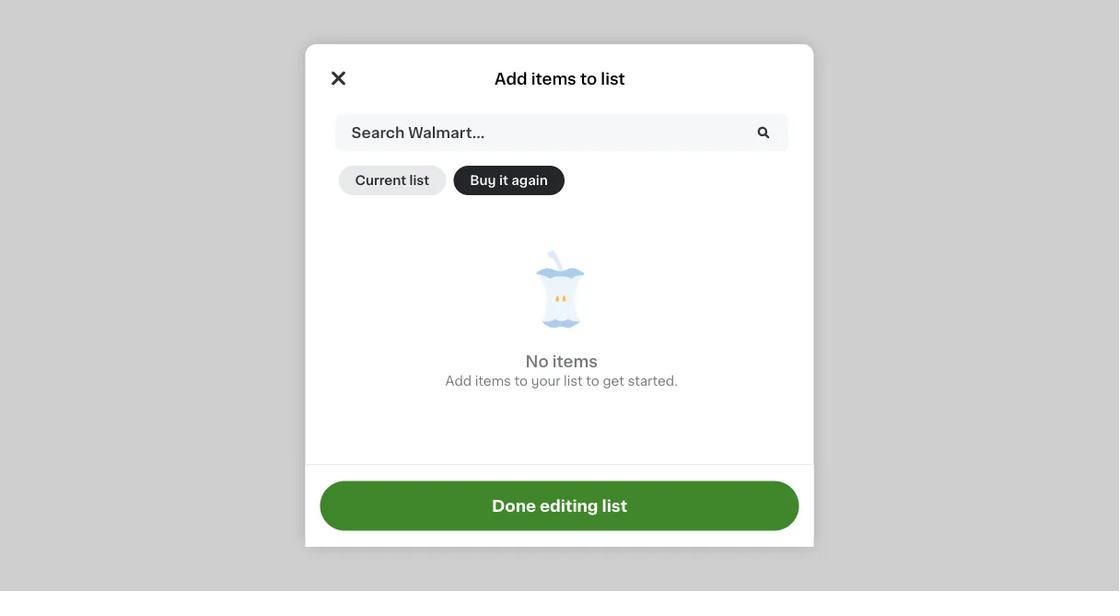 Task type: describe. For each thing, give the bounding box(es) containing it.
to up search walmart... button on the top of the page
[[581, 71, 597, 87]]

list inside no items add items to your list to get started.
[[564, 375, 583, 388]]

no items add items to your list to get started.
[[446, 354, 678, 388]]

list_add_items dialog
[[305, 44, 814, 547]]

current list button
[[339, 166, 446, 195]]

it
[[500, 174, 509, 187]]

get
[[603, 375, 625, 388]]

search walmart...
[[352, 125, 485, 140]]

done
[[492, 499, 536, 514]]

no
[[526, 354, 549, 370]]

buy it again button
[[454, 166, 565, 195]]

add items to list
[[495, 71, 626, 87]]

search
[[352, 125, 405, 140]]

to left get
[[586, 375, 600, 388]]

add inside no items add items to your list to get started.
[[446, 375, 472, 388]]

1 horizontal spatial add
[[495, 71, 528, 87]]

search walmart... button
[[335, 114, 789, 151]]

to left your
[[515, 375, 528, 388]]

list right editing
[[602, 499, 628, 514]]



Task type: vqa. For each thing, say whether or not it's contained in the screenshot.
Current list in the top left of the page
yes



Task type: locate. For each thing, give the bounding box(es) containing it.
started.
[[628, 375, 678, 388]]

your
[[531, 375, 561, 388]]

done editing list button
[[320, 482, 799, 531]]

to
[[581, 71, 597, 87], [515, 375, 528, 388], [586, 375, 600, 388]]

add up search walmart... button on the top of the page
[[495, 71, 528, 87]]

again
[[512, 174, 548, 187]]

add
[[495, 71, 528, 87], [446, 375, 472, 388]]

current list
[[355, 174, 430, 187]]

list
[[601, 71, 626, 87], [410, 174, 430, 187], [564, 375, 583, 388], [602, 499, 628, 514]]

current
[[355, 174, 406, 187]]

1 vertical spatial add
[[446, 375, 472, 388]]

list up search walmart... button on the top of the page
[[601, 71, 626, 87]]

items left your
[[475, 375, 511, 388]]

items up your
[[553, 354, 598, 370]]

2 vertical spatial items
[[475, 375, 511, 388]]

0 vertical spatial items
[[531, 71, 577, 87]]

done editing list
[[492, 499, 628, 514]]

list right current
[[410, 174, 430, 187]]

items up search walmart... button on the top of the page
[[531, 71, 577, 87]]

items
[[531, 71, 577, 87], [553, 354, 598, 370], [475, 375, 511, 388]]

buy
[[470, 174, 496, 187]]

0 horizontal spatial add
[[446, 375, 472, 388]]

walmart...
[[408, 125, 485, 140]]

list right your
[[564, 375, 583, 388]]

buy it again
[[470, 174, 548, 187]]

add left your
[[446, 375, 472, 388]]

0 vertical spatial add
[[495, 71, 528, 87]]

editing
[[540, 499, 599, 514]]

items for no
[[553, 354, 598, 370]]

items for add
[[531, 71, 577, 87]]

1 vertical spatial items
[[553, 354, 598, 370]]



